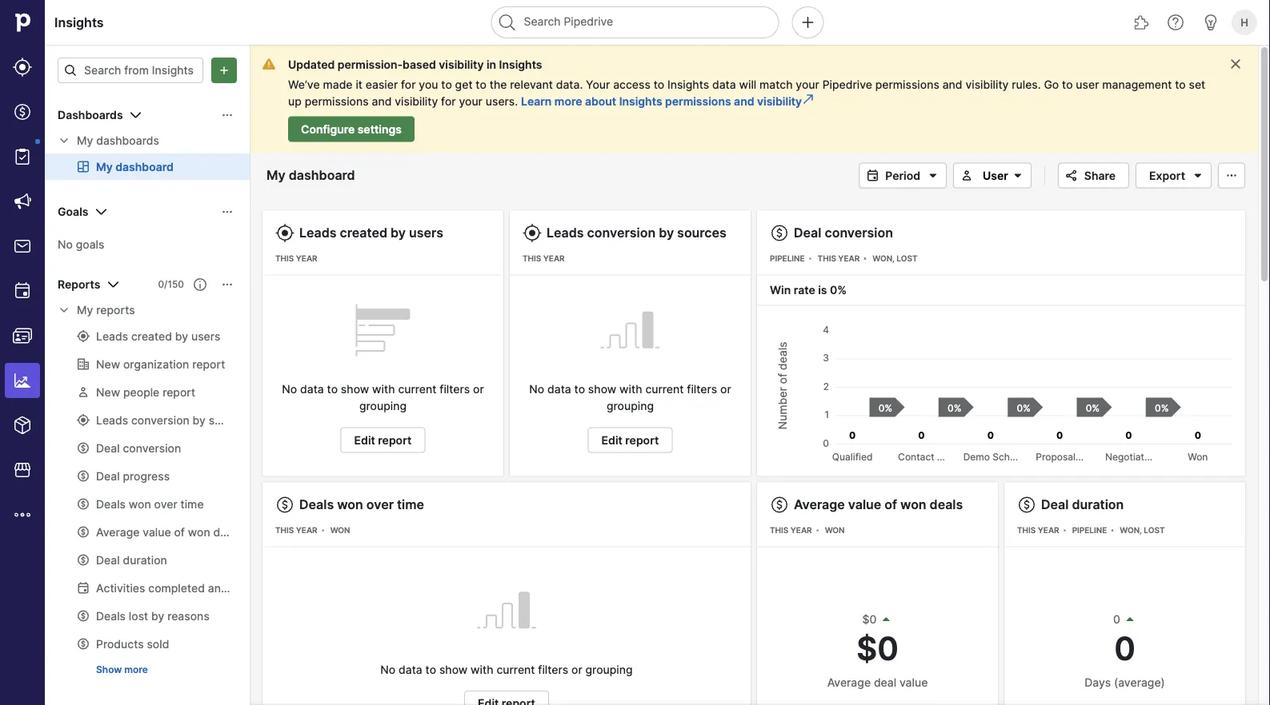 Task type: locate. For each thing, give the bounding box(es) containing it.
dashboards up 'my dashboards'
[[58, 108, 123, 122]]

0 vertical spatial dashboards
[[58, 108, 123, 122]]

data for deals won over time
[[399, 663, 422, 677]]

1 horizontal spatial won
[[825, 526, 845, 536]]

0 horizontal spatial won
[[330, 526, 350, 536]]

show for leads created by users
[[341, 383, 369, 397]]

1 horizontal spatial lost
[[1144, 526, 1165, 536]]

with
[[372, 383, 395, 397], [620, 383, 642, 397], [471, 663, 494, 677]]

for down get
[[441, 95, 456, 108]]

1 vertical spatial color secondary image
[[1008, 169, 1027, 182]]

0 horizontal spatial for
[[401, 78, 416, 91]]

by left sources
[[659, 225, 674, 241]]

1 vertical spatial goals
[[76, 238, 104, 251]]

1 edit from the left
[[354, 434, 375, 447]]

1 horizontal spatial deal
[[1041, 497, 1069, 513]]

1 vertical spatial average
[[827, 676, 871, 690]]

sales assistant image
[[1201, 13, 1221, 32]]

deal duration
[[1041, 497, 1124, 513]]

0 vertical spatial goals
[[58, 205, 88, 219]]

insights
[[54, 14, 104, 30], [499, 58, 542, 71], [667, 78, 709, 91], [619, 95, 662, 108]]

color link image
[[802, 93, 815, 106]]

1 vertical spatial deal
[[1041, 497, 1069, 513]]

report for conversion
[[625, 434, 659, 447]]

value left of at the right bottom of page
[[848, 497, 881, 513]]

in
[[487, 58, 496, 71]]

deal left duration
[[1041, 497, 1069, 513]]

color secondary image
[[957, 169, 976, 182]]

no
[[58, 238, 73, 251], [282, 383, 297, 397], [529, 383, 544, 397], [380, 663, 396, 677]]

your up color link image
[[796, 78, 819, 91]]

0 vertical spatial 0
[[1113, 613, 1120, 627]]

show
[[96, 665, 122, 676]]

for
[[401, 78, 416, 91], [441, 95, 456, 108]]

2 edit from the left
[[602, 434, 623, 447]]

1 horizontal spatial current
[[497, 663, 535, 677]]

0 vertical spatial color secondary image
[[58, 134, 70, 147]]

insights inside the we've made it easier for you to get to the relevant data. your access to insights data will match your pipedrive permissions and visibility rules. go to user management to set up permissions and visibility for your users.
[[667, 78, 709, 91]]

goals up no goals
[[58, 205, 88, 219]]

2 leads from the left
[[547, 225, 584, 241]]

filters for sources
[[687, 383, 717, 397]]

average for average deal value
[[827, 676, 871, 690]]

deals won over time link
[[299, 497, 424, 513]]

days (average)
[[1085, 676, 1165, 690]]

0 horizontal spatial won
[[337, 497, 363, 513]]

1 horizontal spatial show
[[439, 663, 468, 677]]

1 horizontal spatial won
[[900, 497, 926, 513]]

2 horizontal spatial current
[[645, 383, 684, 397]]

this
[[275, 254, 294, 264], [523, 254, 541, 264], [818, 254, 836, 264], [275, 526, 294, 536], [770, 526, 789, 536], [1017, 526, 1036, 536]]

1 my from the top
[[77, 134, 93, 148]]

1 horizontal spatial leads
[[547, 225, 584, 241]]

edit report button for created
[[341, 428, 425, 453]]

0 horizontal spatial pipeline
[[770, 254, 805, 264]]

no data to show with current filters or grouping
[[282, 383, 484, 413], [529, 383, 731, 413], [380, 663, 633, 677]]

color secondary image
[[58, 134, 70, 147], [1008, 169, 1027, 182], [58, 304, 70, 317]]

0 horizontal spatial by
[[391, 225, 406, 241]]

1 vertical spatial more
[[124, 665, 148, 676]]

0 vertical spatial won,
[[873, 254, 895, 264]]

1 won from the left
[[330, 526, 350, 536]]

more
[[555, 95, 582, 108], [124, 665, 148, 676]]

with for sources
[[620, 383, 642, 397]]

1 horizontal spatial edit
[[602, 434, 623, 447]]

you
[[419, 78, 438, 91]]

show
[[341, 383, 369, 397], [588, 383, 616, 397], [439, 663, 468, 677]]

my down no goals
[[77, 304, 93, 317]]

0 vertical spatial value
[[848, 497, 881, 513]]

visibility left rules.
[[966, 78, 1009, 91]]

0 vertical spatial reports
[[58, 278, 100, 292]]

to
[[441, 78, 452, 91], [476, 78, 486, 91], [654, 78, 664, 91], [1062, 78, 1073, 91], [1175, 78, 1186, 91], [327, 383, 338, 397], [574, 383, 585, 397], [425, 663, 436, 677]]

0 horizontal spatial current
[[398, 383, 437, 397]]

show more
[[96, 665, 148, 676]]

average
[[794, 497, 845, 513], [827, 676, 871, 690]]

color primary image inside share button
[[1062, 169, 1081, 182]]

insights right home icon
[[54, 14, 104, 30]]

and down will
[[734, 95, 754, 108]]

data for leads conversion by sources
[[547, 383, 571, 397]]

$0
[[862, 613, 877, 627], [856, 629, 899, 668]]

data for leads created by users
[[300, 383, 324, 397]]

won
[[337, 497, 363, 513], [900, 497, 926, 513]]

1 edit report button from the left
[[341, 428, 425, 453]]

goals
[[58, 205, 88, 219], [76, 238, 104, 251]]

won, lost for deal duration
[[1120, 526, 1165, 536]]

or for leads conversion by sources
[[720, 383, 731, 397]]

by for sources
[[659, 225, 674, 241]]

my
[[77, 134, 93, 148], [77, 304, 93, 317]]

export button
[[1136, 163, 1212, 188]]

up
[[288, 95, 302, 108]]

1 horizontal spatial edit report
[[602, 434, 659, 447]]

2 edit report button from the left
[[588, 428, 673, 453]]

1 edit report from the left
[[354, 434, 412, 447]]

visibility down "match" on the top right of page
[[757, 95, 802, 108]]

my for my reports
[[77, 304, 93, 317]]

color primary image inside period button
[[863, 169, 882, 182]]

0 horizontal spatial lost
[[897, 254, 918, 264]]

2 my from the top
[[77, 304, 93, 317]]

2 horizontal spatial permissions
[[875, 78, 939, 91]]

color primary inverted image
[[214, 64, 234, 77]]

1 vertical spatial dashboards
[[96, 134, 159, 148]]

1 vertical spatial your
[[459, 95, 483, 108]]

deals
[[299, 497, 334, 513]]

is
[[818, 284, 827, 297]]

reports up my reports
[[58, 278, 100, 292]]

1 vertical spatial my
[[77, 304, 93, 317]]

more down data.
[[555, 95, 582, 108]]

0 vertical spatial won, lost
[[873, 254, 918, 264]]

color positive image up deal in the right bottom of the page
[[880, 614, 893, 627]]

1 leads from the left
[[299, 225, 337, 241]]

0 horizontal spatial permissions
[[305, 95, 369, 108]]

deal for deal conversion
[[794, 225, 821, 241]]

duration
[[1072, 497, 1124, 513]]

edit report for conversion
[[602, 434, 659, 447]]

0 horizontal spatial more
[[124, 665, 148, 676]]

updated permission-based visibility in insights
[[288, 58, 542, 71]]

0 vertical spatial your
[[796, 78, 819, 91]]

this year
[[275, 254, 317, 264], [523, 254, 565, 264], [818, 254, 860, 264], [275, 526, 317, 536], [770, 526, 812, 536], [1017, 526, 1059, 536]]

My dashboard field
[[263, 165, 378, 186]]

more for learn
[[555, 95, 582, 108]]

with for users
[[372, 383, 395, 397]]

1 vertical spatial lost
[[1144, 526, 1165, 536]]

1 vertical spatial $0
[[856, 629, 899, 668]]

1 horizontal spatial more
[[555, 95, 582, 108]]

or for deals won over time
[[571, 663, 582, 677]]

report
[[378, 434, 412, 447], [625, 434, 659, 447]]

dashboards
[[58, 108, 123, 122], [96, 134, 159, 148]]

0 horizontal spatial your
[[459, 95, 483, 108]]

1 horizontal spatial for
[[441, 95, 456, 108]]

color secondary image left my reports
[[58, 304, 70, 317]]

0 horizontal spatial value
[[848, 497, 881, 513]]

0 vertical spatial for
[[401, 78, 416, 91]]

0 vertical spatial deal
[[794, 225, 821, 241]]

1 horizontal spatial conversion
[[825, 225, 893, 241]]

0 vertical spatial $0
[[862, 613, 877, 627]]

reports down no goals
[[96, 304, 135, 317]]

pipeline
[[770, 254, 805, 264], [1072, 526, 1107, 536]]

1 horizontal spatial won, lost
[[1120, 526, 1165, 536]]

insights up learn more about insights permissions and visibility link
[[667, 78, 709, 91]]

2 won from the left
[[825, 526, 845, 536]]

visibility
[[439, 58, 484, 71], [966, 78, 1009, 91], [395, 95, 438, 108], [757, 95, 802, 108]]

0 vertical spatial lost
[[897, 254, 918, 264]]

0 horizontal spatial won, lost
[[873, 254, 918, 264]]

dashboards down the dashboards button
[[96, 134, 159, 148]]

1 conversion from the left
[[587, 225, 656, 241]]

year
[[296, 254, 317, 264], [543, 254, 565, 264], [838, 254, 860, 264], [296, 526, 317, 536], [791, 526, 812, 536], [1038, 526, 1059, 536]]

go
[[1044, 78, 1059, 91]]

by left 'users'
[[391, 225, 406, 241]]

insights up relevant
[[499, 58, 542, 71]]

won right of at the right bottom of page
[[900, 497, 926, 513]]

2 horizontal spatial show
[[588, 383, 616, 397]]

0 vertical spatial more
[[555, 95, 582, 108]]

color secondary image right color undefined image
[[58, 134, 70, 147]]

color primary image inside export button
[[1188, 169, 1208, 182]]

value
[[848, 497, 881, 513], [900, 676, 928, 690]]

1 report from the left
[[378, 434, 412, 447]]

users.
[[486, 95, 518, 108]]

for left you
[[401, 78, 416, 91]]

current
[[398, 383, 437, 397], [645, 383, 684, 397], [497, 663, 535, 677]]

1 vertical spatial won, lost
[[1120, 526, 1165, 536]]

edit report button
[[341, 428, 425, 453], [588, 428, 673, 453]]

with for time
[[471, 663, 494, 677]]

2 vertical spatial color secondary image
[[58, 304, 70, 317]]

1 color positive image from the left
[[880, 614, 893, 627]]

0 horizontal spatial report
[[378, 434, 412, 447]]

home image
[[10, 10, 34, 34]]

2 by from the left
[[659, 225, 674, 241]]

period
[[885, 169, 920, 182]]

permission-
[[338, 58, 403, 71]]

no data to show with current filters or grouping for users
[[282, 383, 484, 413]]

pipeline up win
[[770, 254, 805, 264]]

contacts image
[[13, 327, 32, 346]]

pipedrive
[[822, 78, 872, 91]]

and down easier
[[372, 95, 392, 108]]

won for deals
[[330, 526, 350, 536]]

menu item
[[0, 359, 45, 403]]

0 horizontal spatial edit report
[[354, 434, 412, 447]]

filters for time
[[538, 663, 568, 677]]

user
[[1076, 78, 1099, 91]]

color secondary image right color secondary icon
[[1008, 169, 1027, 182]]

insights down access
[[619, 95, 662, 108]]

0 horizontal spatial conversion
[[587, 225, 656, 241]]

color primary image
[[221, 109, 234, 122], [924, 169, 943, 182], [1062, 169, 1081, 182], [1188, 169, 1208, 182], [1222, 169, 1241, 182], [92, 202, 111, 222], [221, 206, 234, 218], [770, 224, 789, 243], [104, 275, 123, 295], [221, 279, 234, 291], [1017, 496, 1036, 515]]

color positive image up days (average)
[[1124, 614, 1136, 627]]

visibility down you
[[395, 95, 438, 108]]

reports
[[58, 278, 100, 292], [96, 304, 135, 317]]

deals won over time
[[299, 497, 424, 513]]

0
[[1113, 613, 1120, 627], [1114, 629, 1136, 668]]

won, lost down duration
[[1120, 526, 1165, 536]]

permissions
[[875, 78, 939, 91], [305, 95, 369, 108], [665, 95, 731, 108]]

settings
[[357, 122, 402, 136]]

won down deals won over time
[[330, 526, 350, 536]]

deal up win rate is 0%
[[794, 225, 821, 241]]

edit report
[[354, 434, 412, 447], [602, 434, 659, 447]]

value right deal in the right bottom of the page
[[900, 676, 928, 690]]

1 vertical spatial 0
[[1114, 629, 1136, 668]]

2 color positive image from the left
[[1124, 614, 1136, 627]]

leads image
[[13, 58, 32, 77]]

region
[[770, 317, 1233, 464]]

won left over
[[337, 497, 363, 513]]

1 horizontal spatial value
[[900, 676, 928, 690]]

2 conversion from the left
[[825, 225, 893, 241]]

pipeline down the deal duration
[[1072, 526, 1107, 536]]

0 horizontal spatial leads
[[299, 225, 337, 241]]

by
[[391, 225, 406, 241], [659, 225, 674, 241]]

color positive image
[[880, 614, 893, 627], [1124, 614, 1136, 627]]

0 horizontal spatial edit report button
[[341, 428, 425, 453]]

sources
[[677, 225, 727, 241]]

1 horizontal spatial won,
[[1120, 526, 1142, 536]]

goals down goals button
[[76, 238, 104, 251]]

won, for deal duration
[[1120, 526, 1142, 536]]

1 horizontal spatial with
[[471, 663, 494, 677]]

menu
[[0, 0, 45, 706]]

no goals
[[58, 238, 104, 251]]

lost
[[897, 254, 918, 264], [1144, 526, 1165, 536]]

2 report from the left
[[625, 434, 659, 447]]

your
[[796, 78, 819, 91], [459, 95, 483, 108]]

deals
[[930, 497, 963, 513]]

1 vertical spatial won,
[[1120, 526, 1142, 536]]

1 horizontal spatial permissions
[[665, 95, 731, 108]]

1 horizontal spatial your
[[796, 78, 819, 91]]

1 horizontal spatial color positive image
[[1124, 614, 1136, 627]]

current for sources
[[645, 383, 684, 397]]

your down get
[[459, 95, 483, 108]]

1 horizontal spatial report
[[625, 434, 659, 447]]

and left rules.
[[943, 78, 962, 91]]

color undefined image
[[13, 147, 32, 166]]

0 vertical spatial average
[[794, 497, 845, 513]]

1 vertical spatial value
[[900, 676, 928, 690]]

1 by from the left
[[391, 225, 406, 241]]

0 vertical spatial pipeline
[[770, 254, 805, 264]]

current for time
[[497, 663, 535, 677]]

over
[[366, 497, 394, 513]]

updated
[[288, 58, 335, 71]]

more for show
[[124, 665, 148, 676]]

lost for deal conversion
[[897, 254, 918, 264]]

0 horizontal spatial or
[[473, 383, 484, 397]]

or
[[473, 383, 484, 397], [720, 383, 731, 397], [571, 663, 582, 677]]

average left deal in the right bottom of the page
[[827, 676, 871, 690]]

won, down deal conversion link
[[873, 254, 895, 264]]

color positive image for 0
[[1124, 614, 1136, 627]]

won
[[330, 526, 350, 536], [825, 526, 845, 536]]

won, down duration
[[1120, 526, 1142, 536]]

0 horizontal spatial filters
[[440, 383, 470, 397]]

0 horizontal spatial edit
[[354, 434, 375, 447]]

color secondary image for my reports
[[58, 304, 70, 317]]

2 edit report from the left
[[602, 434, 659, 447]]

average left of at the right bottom of page
[[794, 497, 845, 513]]

0%
[[830, 284, 847, 297]]

won, for deal conversion
[[873, 254, 895, 264]]

share button
[[1058, 163, 1129, 188]]

marketplace image
[[13, 461, 32, 480]]

2 horizontal spatial or
[[720, 383, 731, 397]]

2 horizontal spatial with
[[620, 383, 642, 397]]

0 horizontal spatial deal
[[794, 225, 821, 241]]

more inside button
[[124, 665, 148, 676]]

0 horizontal spatial with
[[372, 383, 395, 397]]

won, lost down deal conversion link
[[873, 254, 918, 264]]

2 horizontal spatial filters
[[687, 383, 717, 397]]

win
[[770, 284, 791, 297]]

relevant
[[510, 78, 553, 91]]

grouping
[[359, 400, 407, 413], [607, 400, 654, 413], [585, 663, 633, 677]]

my right color undefined image
[[77, 134, 93, 148]]

visibility up get
[[439, 58, 484, 71]]

1 horizontal spatial or
[[571, 663, 582, 677]]

0 horizontal spatial won,
[[873, 254, 895, 264]]

edit report button for conversion
[[588, 428, 673, 453]]

0 horizontal spatial show
[[341, 383, 369, 397]]

conversion
[[587, 225, 656, 241], [825, 225, 893, 241]]

dashboards inside button
[[58, 108, 123, 122]]

0 horizontal spatial color positive image
[[880, 614, 893, 627]]

1 horizontal spatial edit report button
[[588, 428, 673, 453]]

1 horizontal spatial filters
[[538, 663, 568, 677]]

0 vertical spatial my
[[77, 134, 93, 148]]

conversion for leads
[[587, 225, 656, 241]]

1 horizontal spatial by
[[659, 225, 674, 241]]

won down average value of won deals
[[825, 526, 845, 536]]

win rate is 0%
[[770, 284, 847, 297]]

color primary image
[[1229, 58, 1242, 70], [64, 64, 77, 77], [126, 106, 145, 125], [863, 169, 882, 182], [275, 224, 295, 243], [523, 224, 542, 243], [194, 279, 206, 291], [275, 496, 295, 515], [770, 496, 789, 515]]

more right show
[[124, 665, 148, 676]]

color secondary image inside user button
[[1008, 169, 1027, 182]]

color primary image inside the dashboards button
[[221, 109, 234, 122]]

1 horizontal spatial pipeline
[[1072, 526, 1107, 536]]



Task type: vqa. For each thing, say whether or not it's contained in the screenshot.
task 'button'
no



Task type: describe. For each thing, give the bounding box(es) containing it.
current for users
[[398, 383, 437, 397]]

no for leads conversion by sources
[[529, 383, 544, 397]]

easier
[[366, 78, 398, 91]]

export
[[1149, 169, 1185, 182]]

average deal value
[[827, 676, 928, 690]]

time
[[397, 497, 424, 513]]

we've made it easier for you to get to the relevant data. your access to insights data will match your pipedrive permissions and visibility rules. go to user management to set up permissions and visibility for your users.
[[288, 78, 1205, 108]]

color warning image
[[263, 58, 275, 70]]

will
[[739, 78, 756, 91]]

my dashboards
[[77, 134, 159, 148]]

days
[[1085, 676, 1111, 690]]

set
[[1189, 78, 1205, 91]]

show for deals won over time
[[439, 663, 468, 677]]

color positive image for $0
[[880, 614, 893, 627]]

0 horizontal spatial and
[[372, 95, 392, 108]]

created
[[340, 225, 387, 241]]

(average)
[[1114, 676, 1165, 690]]

h button
[[1229, 6, 1261, 38]]

dashboards button
[[45, 102, 250, 128]]

data.
[[556, 78, 583, 91]]

average value of won deals
[[794, 497, 963, 513]]

period button
[[859, 163, 947, 188]]

won for average
[[825, 526, 845, 536]]

products image
[[13, 416, 32, 435]]

conversion for deal
[[825, 225, 893, 241]]

deal
[[874, 676, 896, 690]]

leads created by users
[[299, 225, 443, 241]]

lost for deal duration
[[1144, 526, 1165, 536]]

no for deals won over time
[[380, 663, 396, 677]]

my reports
[[77, 304, 135, 317]]

configure settings link
[[288, 116, 415, 142]]

goals button
[[45, 199, 250, 225]]

campaigns image
[[13, 192, 32, 211]]

configure settings
[[301, 122, 402, 136]]

based
[[403, 58, 436, 71]]

no for leads created by users
[[282, 383, 297, 397]]

grouping for time
[[585, 663, 633, 677]]

grouping for sources
[[607, 400, 654, 413]]

more image
[[13, 506, 32, 525]]

leads for leads conversion by sources
[[547, 225, 584, 241]]

rules.
[[1012, 78, 1041, 91]]

rate
[[794, 284, 815, 297]]

we've
[[288, 78, 320, 91]]

learn
[[521, 95, 552, 108]]

quick add image
[[798, 13, 818, 32]]

your
[[586, 78, 610, 91]]

show for leads conversion by sources
[[588, 383, 616, 397]]

insights image
[[13, 371, 32, 391]]

data inside the we've made it easier for you to get to the relevant data. your access to insights data will match your pipedrive permissions and visibility rules. go to user management to set up permissions and visibility for your users.
[[712, 78, 736, 91]]

1 won from the left
[[337, 497, 363, 513]]

no data to show with current filters or grouping for sources
[[529, 383, 731, 413]]

user button
[[953, 163, 1031, 188]]

learn more about insights permissions and visibility
[[521, 95, 802, 108]]

by for users
[[391, 225, 406, 241]]

access
[[613, 78, 651, 91]]

deal conversion link
[[794, 225, 893, 241]]

deal conversion
[[794, 225, 893, 241]]

configure
[[301, 122, 355, 136]]

users
[[409, 225, 443, 241]]

Search from Insights text field
[[58, 58, 203, 83]]

share
[[1084, 169, 1116, 182]]

2 won from the left
[[900, 497, 926, 513]]

the
[[490, 78, 507, 91]]

edit report for created
[[354, 434, 412, 447]]

edit for conversion
[[602, 434, 623, 447]]

my for my dashboards
[[77, 134, 93, 148]]

grouping for users
[[359, 400, 407, 413]]

2 horizontal spatial and
[[943, 78, 962, 91]]

it
[[356, 78, 363, 91]]

deals image
[[13, 102, 32, 122]]

get
[[455, 78, 473, 91]]

no data to show with current filters or grouping for time
[[380, 663, 633, 677]]

edit for created
[[354, 434, 375, 447]]

leads conversion by sources
[[547, 225, 727, 241]]

goals inside button
[[58, 205, 88, 219]]

deal for deal duration
[[1041, 497, 1069, 513]]

sales inbox image
[[13, 237, 32, 256]]

show more button
[[90, 661, 154, 680]]

leads for leads created by users
[[299, 225, 337, 241]]

activities image
[[13, 282, 32, 301]]

1 horizontal spatial and
[[734, 95, 754, 108]]

match
[[760, 78, 793, 91]]

color primary image inside the dashboards button
[[126, 106, 145, 125]]

average for average value of won deals
[[794, 497, 845, 513]]

Search Pipedrive field
[[491, 6, 779, 38]]

color primary image inside period button
[[924, 169, 943, 182]]

deal duration link
[[1041, 497, 1124, 513]]

quick help image
[[1166, 13, 1185, 32]]

user
[[983, 169, 1008, 182]]

1 vertical spatial pipeline
[[1072, 526, 1107, 536]]

management
[[1102, 78, 1172, 91]]

report for created
[[378, 434, 412, 447]]

learn more about insights permissions and visibility link
[[521, 93, 815, 108]]

leads created by users link
[[299, 225, 443, 241]]

or for leads created by users
[[473, 383, 484, 397]]

made
[[323, 78, 353, 91]]

color secondary image for my dashboards
[[58, 134, 70, 147]]

0/150
[[158, 279, 184, 291]]

filters for users
[[440, 383, 470, 397]]

leads conversion by sources link
[[547, 225, 727, 241]]

average value of won deals link
[[794, 497, 963, 513]]

1 vertical spatial reports
[[96, 304, 135, 317]]

1 vertical spatial for
[[441, 95, 456, 108]]

about
[[585, 95, 616, 108]]

h
[[1241, 16, 1248, 28]]

of
[[885, 497, 897, 513]]

won, lost for deal conversion
[[873, 254, 918, 264]]



